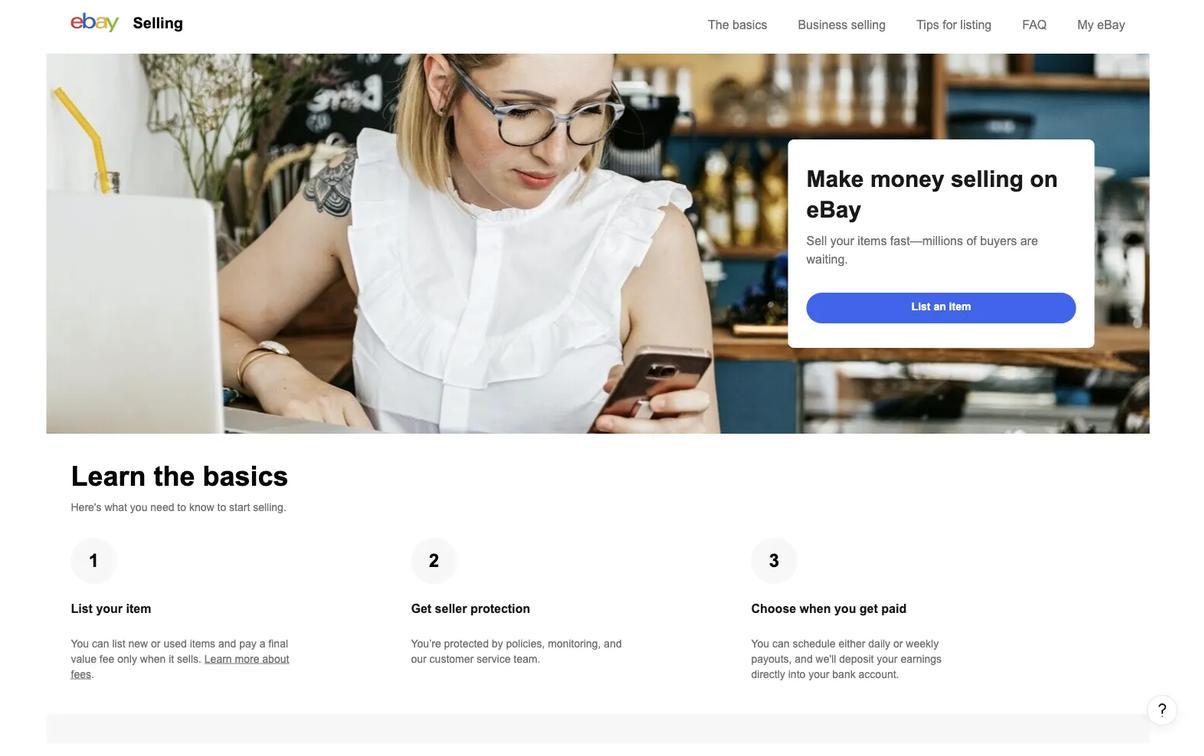 Task type: vqa. For each thing, say whether or not it's contained in the screenshot.
TITLE AND DESCRIPTION
no



Task type: describe. For each thing, give the bounding box(es) containing it.
bank
[[832, 668, 856, 680]]

more
[[235, 653, 259, 665]]

earnings
[[901, 653, 942, 665]]

of
[[967, 234, 977, 248]]

our
[[411, 653, 427, 665]]

choose when you get paid
[[751, 602, 907, 615]]

can for 1
[[92, 638, 109, 649]]

the basics link
[[708, 18, 767, 31]]

get seller protection
[[411, 602, 530, 615]]

list an item
[[912, 301, 971, 313]]

new
[[128, 638, 148, 649]]

listing
[[960, 18, 992, 31]]

you for need
[[130, 501, 147, 513]]

directly
[[751, 668, 785, 680]]

you're
[[411, 638, 441, 649]]

protection
[[470, 602, 530, 615]]

make money selling on ebay
[[806, 166, 1058, 223]]

ebay inside make money selling on ebay
[[806, 197, 861, 223]]

business selling link
[[798, 18, 886, 31]]

tips for listing
[[917, 18, 992, 31]]

account.
[[859, 668, 899, 680]]

list
[[112, 638, 125, 649]]

or inside you can schedule either daily or weekly payouts, and we'll deposit your earnings directly into your bank account.
[[893, 638, 903, 649]]

you for 1
[[71, 638, 89, 649]]

sell your items fast—millions of buyers are waiting.
[[806, 234, 1038, 266]]

1
[[89, 551, 99, 571]]

an
[[934, 301, 946, 313]]

selling inside make money selling on ebay
[[951, 166, 1024, 192]]

waiting.
[[806, 252, 848, 266]]

choose
[[751, 602, 796, 615]]

here's
[[71, 501, 102, 513]]

learn more about fees link
[[71, 653, 289, 680]]

help, opens dialogs image
[[1155, 702, 1170, 718]]

buyers
[[980, 234, 1017, 248]]

list for list your item
[[71, 602, 93, 615]]

my ebay
[[1078, 18, 1125, 31]]

make
[[806, 166, 864, 192]]

my
[[1078, 18, 1094, 31]]

paid
[[881, 602, 907, 615]]

into
[[788, 668, 806, 680]]

0 vertical spatial basics
[[733, 18, 767, 31]]

sell
[[806, 234, 827, 248]]

my ebay link
[[1078, 18, 1125, 31]]

used
[[164, 638, 187, 649]]

protected
[[444, 638, 489, 649]]

sells.
[[177, 653, 201, 665]]

you can list new or used items and pay a final value fee only when it sells.
[[71, 638, 288, 665]]

selling.
[[253, 501, 286, 513]]

money
[[870, 166, 944, 192]]

learn for more
[[204, 653, 232, 665]]

policies,
[[506, 638, 545, 649]]

selling
[[133, 15, 183, 31]]

2
[[429, 551, 439, 571]]

deposit
[[839, 653, 874, 665]]

when inside you can list new or used items and pay a final value fee only when it sells.
[[140, 653, 166, 665]]

faq
[[1022, 18, 1047, 31]]

1 to from the left
[[177, 501, 186, 513]]

the basics
[[708, 18, 767, 31]]

either
[[839, 638, 865, 649]]

item for list your item
[[126, 602, 151, 615]]

start
[[229, 501, 250, 513]]

3
[[769, 551, 779, 571]]

.
[[91, 668, 94, 680]]

team.
[[514, 653, 540, 665]]

item for list an item
[[949, 301, 971, 313]]



Task type: locate. For each thing, give the bounding box(es) containing it.
or
[[151, 638, 161, 649], [893, 638, 903, 649]]

item
[[949, 301, 971, 313], [126, 602, 151, 615]]

basics
[[733, 18, 767, 31], [203, 461, 289, 491]]

on
[[1030, 166, 1058, 192]]

and inside you can schedule either daily or weekly payouts, and we'll deposit your earnings directly into your bank account.
[[795, 653, 813, 665]]

you for 3
[[751, 638, 769, 649]]

when
[[800, 602, 831, 615], [140, 653, 166, 665]]

for
[[943, 18, 957, 31]]

basics up start
[[203, 461, 289, 491]]

ebay right my
[[1097, 18, 1125, 31]]

1 horizontal spatial or
[[893, 638, 903, 649]]

your up waiting.
[[830, 234, 854, 248]]

list
[[912, 301, 931, 313], [71, 602, 93, 615]]

customer
[[430, 653, 474, 665]]

0 horizontal spatial ebay
[[806, 197, 861, 223]]

ebay
[[1097, 18, 1125, 31], [806, 197, 861, 223]]

basics right the
[[733, 18, 767, 31]]

1 horizontal spatial learn
[[204, 653, 232, 665]]

and right monitoring,
[[604, 638, 622, 649]]

your down the we'll
[[809, 668, 829, 680]]

1 horizontal spatial you
[[751, 638, 769, 649]]

you up payouts,
[[751, 638, 769, 649]]

1 can from the left
[[92, 638, 109, 649]]

1 horizontal spatial and
[[604, 638, 622, 649]]

selling
[[851, 18, 886, 31], [951, 166, 1024, 192]]

1 horizontal spatial item
[[949, 301, 971, 313]]

what
[[105, 501, 127, 513]]

only
[[117, 653, 137, 665]]

1 horizontal spatial can
[[772, 638, 790, 649]]

monitoring,
[[548, 638, 601, 649]]

2 horizontal spatial and
[[795, 653, 813, 665]]

1 vertical spatial ebay
[[806, 197, 861, 223]]

list an item link
[[806, 293, 1076, 323]]

1 horizontal spatial basics
[[733, 18, 767, 31]]

and inside you're protected by policies, monitoring, and our customer service team.
[[604, 638, 622, 649]]

0 horizontal spatial when
[[140, 653, 166, 665]]

you up value
[[71, 638, 89, 649]]

item up new
[[126, 602, 151, 615]]

when up schedule
[[800, 602, 831, 615]]

1 vertical spatial item
[[126, 602, 151, 615]]

list your item
[[71, 602, 151, 615]]

list for list an item
[[912, 301, 931, 313]]

list left an
[[912, 301, 931, 313]]

fast—millions
[[890, 234, 963, 248]]

the
[[154, 461, 195, 491]]

can up payouts,
[[772, 638, 790, 649]]

can inside you can schedule either daily or weekly payouts, and we'll deposit your earnings directly into your bank account.
[[772, 638, 790, 649]]

and
[[218, 638, 236, 649], [604, 638, 622, 649], [795, 653, 813, 665]]

daily
[[868, 638, 890, 649]]

your inside sell your items fast—millions of buyers are waiting.
[[830, 234, 854, 248]]

1 vertical spatial items
[[190, 638, 215, 649]]

can up fee at bottom left
[[92, 638, 109, 649]]

learn
[[71, 461, 146, 491], [204, 653, 232, 665]]

items
[[858, 234, 887, 248], [190, 638, 215, 649]]

0 horizontal spatial and
[[218, 638, 236, 649]]

learn the basics
[[71, 461, 289, 491]]

1 or from the left
[[151, 638, 161, 649]]

1 horizontal spatial items
[[858, 234, 887, 248]]

need
[[150, 501, 174, 513]]

and up into
[[795, 653, 813, 665]]

0 vertical spatial learn
[[71, 461, 146, 491]]

selling left on on the top right of page
[[951, 166, 1024, 192]]

about
[[262, 653, 289, 665]]

get
[[860, 602, 878, 615]]

you're protected by policies, monitoring, and our customer service team.
[[411, 638, 622, 665]]

fee
[[100, 653, 114, 665]]

1 vertical spatial learn
[[204, 653, 232, 665]]

0 vertical spatial selling
[[851, 18, 886, 31]]

it
[[169, 653, 174, 665]]

0 horizontal spatial you
[[130, 501, 147, 513]]

can for 3
[[772, 638, 790, 649]]

you for get
[[834, 602, 856, 615]]

items up the sells.
[[190, 638, 215, 649]]

1 you from the left
[[71, 638, 89, 649]]

schedule
[[793, 638, 836, 649]]

1 horizontal spatial when
[[800, 602, 831, 615]]

are
[[1020, 234, 1038, 248]]

here's what you need to know to start selling.
[[71, 501, 286, 513]]

you can schedule either daily or weekly payouts, and we'll deposit your earnings directly into your bank account.
[[751, 638, 942, 680]]

fees
[[71, 668, 91, 680]]

you inside you can schedule either daily or weekly payouts, and we'll deposit your earnings directly into your bank account.
[[751, 638, 769, 649]]

and inside you can list new or used items and pay a final value fee only when it sells.
[[218, 638, 236, 649]]

learn left more at the bottom
[[204, 653, 232, 665]]

when left it
[[140, 653, 166, 665]]

get
[[411, 602, 432, 615]]

2 or from the left
[[893, 638, 903, 649]]

learn more about fees
[[71, 653, 289, 680]]

0 vertical spatial when
[[800, 602, 831, 615]]

ebay down make
[[806, 197, 861, 223]]

or right new
[[151, 638, 161, 649]]

or inside you can list new or used items and pay a final value fee only when it sells.
[[151, 638, 161, 649]]

your up list
[[96, 602, 123, 615]]

faq link
[[1022, 18, 1047, 31]]

business
[[798, 18, 848, 31]]

seller
[[435, 602, 467, 615]]

weekly
[[906, 638, 939, 649]]

payouts,
[[751, 653, 792, 665]]

know
[[189, 501, 214, 513]]

to right 'need'
[[177, 501, 186, 513]]

service
[[477, 653, 511, 665]]

0 horizontal spatial list
[[71, 602, 93, 615]]

0 vertical spatial items
[[858, 234, 887, 248]]

or right daily
[[893, 638, 903, 649]]

1 vertical spatial basics
[[203, 461, 289, 491]]

0 horizontal spatial selling
[[851, 18, 886, 31]]

0 horizontal spatial you
[[71, 638, 89, 649]]

tips for listing link
[[917, 18, 992, 31]]

your down daily
[[877, 653, 898, 665]]

you right what in the left bottom of the page
[[130, 501, 147, 513]]

can
[[92, 638, 109, 649], [772, 638, 790, 649]]

0 vertical spatial ebay
[[1097, 18, 1125, 31]]

selling right business
[[851, 18, 886, 31]]

can inside you can list new or used items and pay a final value fee only when it sells.
[[92, 638, 109, 649]]

you left get
[[834, 602, 856, 615]]

0 horizontal spatial items
[[190, 638, 215, 649]]

0 horizontal spatial item
[[126, 602, 151, 615]]

1 horizontal spatial you
[[834, 602, 856, 615]]

1 vertical spatial you
[[834, 602, 856, 615]]

value
[[71, 653, 97, 665]]

business selling
[[798, 18, 886, 31]]

learn for the
[[71, 461, 146, 491]]

1 vertical spatial selling
[[951, 166, 1024, 192]]

and left the pay
[[218, 638, 236, 649]]

learn up what in the left bottom of the page
[[71, 461, 146, 491]]

0 vertical spatial item
[[949, 301, 971, 313]]

1 vertical spatial when
[[140, 653, 166, 665]]

0 horizontal spatial to
[[177, 501, 186, 513]]

2 to from the left
[[217, 501, 226, 513]]

0 horizontal spatial basics
[[203, 461, 289, 491]]

1 horizontal spatial list
[[912, 301, 931, 313]]

we'll
[[816, 653, 836, 665]]

item right an
[[949, 301, 971, 313]]

0 horizontal spatial can
[[92, 638, 109, 649]]

0 horizontal spatial learn
[[71, 461, 146, 491]]

items left fast—millions
[[858, 234, 887, 248]]

list down 1
[[71, 602, 93, 615]]

pay
[[239, 638, 257, 649]]

1 horizontal spatial selling
[[951, 166, 1024, 192]]

tips
[[917, 18, 939, 31]]

by
[[492, 638, 503, 649]]

2 can from the left
[[772, 638, 790, 649]]

items inside you can list new or used items and pay a final value fee only when it sells.
[[190, 638, 215, 649]]

2 you from the left
[[751, 638, 769, 649]]

learn inside learn more about fees
[[204, 653, 232, 665]]

1 vertical spatial list
[[71, 602, 93, 615]]

0 vertical spatial you
[[130, 501, 147, 513]]

items inside sell your items fast—millions of buyers are waiting.
[[858, 234, 887, 248]]

a
[[260, 638, 265, 649]]

the
[[708, 18, 729, 31]]

you
[[130, 501, 147, 513], [834, 602, 856, 615]]

final
[[268, 638, 288, 649]]

1 horizontal spatial to
[[217, 501, 226, 513]]

1 horizontal spatial ebay
[[1097, 18, 1125, 31]]

to left start
[[217, 501, 226, 513]]

you inside you can list new or used items and pay a final value fee only when it sells.
[[71, 638, 89, 649]]

0 horizontal spatial or
[[151, 638, 161, 649]]

0 vertical spatial list
[[912, 301, 931, 313]]

to
[[177, 501, 186, 513], [217, 501, 226, 513]]



